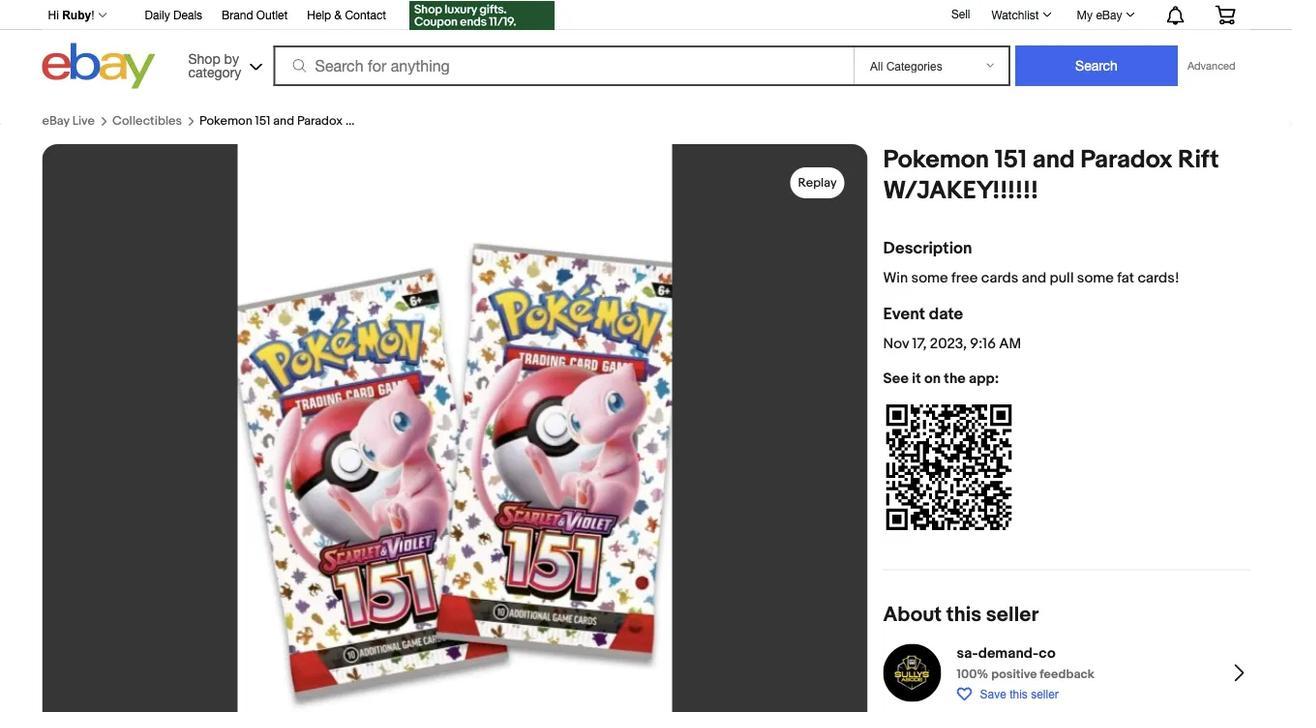 Task type: locate. For each thing, give the bounding box(es) containing it.
collectibles link
[[112, 114, 182, 129]]

0 vertical spatial 151
[[255, 114, 270, 129]]

pokemon up description
[[883, 145, 989, 175]]

1 vertical spatial and
[[1033, 145, 1075, 175]]

sa-demand-co 100% positive feedback save this seller
[[957, 645, 1095, 701]]

0 horizontal spatial w/jakey!!!!!!
[[368, 114, 445, 129]]

pokemon 151 and paradox rift w/jakey!!!!!!
[[199, 114, 445, 129], [883, 145, 1219, 206]]

feedback
[[1040, 668, 1095, 683]]

1 vertical spatial w/jakey!!!!!!
[[883, 176, 1039, 206]]

0 horizontal spatial 151
[[255, 114, 270, 129]]

paradox
[[297, 114, 343, 129], [1081, 145, 1173, 175]]

replay
[[798, 175, 837, 190]]

paradox inside pokemon 151 and paradox rift w/jakey!!!!!!
[[1081, 145, 1173, 175]]

this
[[947, 603, 982, 628], [1010, 688, 1028, 701]]

live
[[72, 114, 95, 129]]

0 horizontal spatial pokemon
[[199, 114, 252, 129]]

1 vertical spatial 151
[[995, 145, 1027, 175]]

0 vertical spatial this
[[947, 603, 982, 628]]

1 vertical spatial pokemon 151 and paradox rift w/jakey!!!!!!
[[883, 145, 1219, 206]]

fat
[[1118, 269, 1135, 287]]

brand outlet
[[222, 8, 288, 22]]

rift
[[345, 114, 365, 129], [1178, 145, 1219, 175]]

151
[[255, 114, 270, 129], [995, 145, 1027, 175]]

seller up demand-
[[986, 603, 1039, 628]]

qrcode image
[[883, 402, 1015, 533]]

some
[[911, 269, 948, 287], [1077, 269, 1114, 287]]

seller
[[986, 603, 1039, 628], [1031, 688, 1059, 701]]

1 vertical spatial paradox
[[1081, 145, 1173, 175]]

seller down feedback
[[1031, 688, 1059, 701]]

shop
[[188, 50, 220, 66]]

some down description
[[911, 269, 948, 287]]

ruby
[[62, 9, 91, 22]]

pokemon down category
[[199, 114, 252, 129]]

1 horizontal spatial pokemon
[[883, 145, 989, 175]]

1 horizontal spatial w/jakey!!!!!!
[[883, 176, 1039, 206]]

1 horizontal spatial rift
[[1178, 145, 1219, 175]]

1 horizontal spatial this
[[1010, 688, 1028, 701]]

on
[[924, 370, 941, 387]]

1 horizontal spatial paradox
[[1081, 145, 1173, 175]]

daily deals
[[145, 8, 202, 22]]

1 vertical spatial ebay
[[42, 114, 70, 129]]

0 horizontal spatial this
[[947, 603, 982, 628]]

None submit
[[1015, 45, 1178, 86]]

help
[[307, 8, 331, 22]]

account navigation
[[37, 0, 1250, 32]]

date
[[929, 304, 963, 325]]

daily deals link
[[145, 5, 202, 27]]

1 vertical spatial this
[[1010, 688, 1028, 701]]

1 horizontal spatial ebay
[[1096, 8, 1122, 21]]

collectibles
[[112, 114, 182, 129]]

this up sa-
[[947, 603, 982, 628]]

pokemon inside pokemon 151 and paradox rift w/jakey!!!!!!
[[883, 145, 989, 175]]

get the coupon image
[[410, 1, 555, 30]]

0 vertical spatial pokemon 151 and paradox rift w/jakey!!!!!!
[[199, 114, 445, 129]]

and
[[273, 114, 294, 129], [1033, 145, 1075, 175], [1022, 269, 1047, 287]]

shop by category
[[188, 50, 241, 80]]

sa-
[[957, 645, 978, 663]]

nov 17, 2023, 9:16 am
[[883, 335, 1021, 352]]

1 vertical spatial rift
[[1178, 145, 1219, 175]]

9:16
[[970, 335, 996, 352]]

brand
[[222, 8, 253, 22]]

my ebay link
[[1066, 3, 1144, 26]]

some left fat
[[1077, 269, 1114, 287]]

event
[[883, 304, 925, 325]]

description
[[883, 239, 973, 259]]

hi ruby !
[[48, 9, 94, 22]]

1 horizontal spatial some
[[1077, 269, 1114, 287]]

ebay left live
[[42, 114, 70, 129]]

this down positive in the bottom of the page
[[1010, 688, 1028, 701]]

1 horizontal spatial 151
[[995, 145, 1027, 175]]

your shopping cart image
[[1214, 5, 1237, 24]]

ebay live
[[42, 114, 95, 129]]

2023,
[[930, 335, 967, 352]]

w/jakey!!!!!!
[[368, 114, 445, 129], [883, 176, 1039, 206]]

rift inside pokemon 151 and paradox rift w/jakey!!!!!!
[[1178, 145, 1219, 175]]

0 vertical spatial ebay
[[1096, 8, 1122, 21]]

ebay right "my"
[[1096, 8, 1122, 21]]

0 horizontal spatial ebay
[[42, 114, 70, 129]]

0 vertical spatial and
[[273, 114, 294, 129]]

0 vertical spatial pokemon
[[199, 114, 252, 129]]

win some free cards and pull some fat cards!
[[883, 269, 1180, 287]]

am
[[999, 335, 1021, 352]]

ebay
[[1096, 8, 1122, 21], [42, 114, 70, 129]]

0 horizontal spatial some
[[911, 269, 948, 287]]

ebay inside account navigation
[[1096, 8, 1122, 21]]

0 horizontal spatial paradox
[[297, 114, 343, 129]]

1 vertical spatial pokemon
[[883, 145, 989, 175]]

sell
[[952, 7, 970, 20]]

1 vertical spatial seller
[[1031, 688, 1059, 701]]

0 vertical spatial rift
[[345, 114, 365, 129]]

help & contact link
[[307, 5, 386, 27]]

save this seller button
[[957, 687, 1059, 702]]

pokemon
[[199, 114, 252, 129], [883, 145, 989, 175]]

see it on the app:
[[883, 370, 999, 387]]

see
[[883, 370, 909, 387]]

17,
[[912, 335, 927, 352]]



Task type: describe. For each thing, give the bounding box(es) containing it.
w/jakey!!!!!! inside pokemon 151 and paradox rift w/jakey!!!!!!
[[883, 176, 1039, 206]]

Search for anything text field
[[276, 47, 850, 84]]

contact
[[345, 8, 386, 22]]

win
[[883, 269, 908, 287]]

0 vertical spatial paradox
[[297, 114, 343, 129]]

shop by category banner
[[37, 0, 1250, 113]]

cards
[[981, 269, 1019, 287]]

2 vertical spatial and
[[1022, 269, 1047, 287]]

151 inside pokemon 151 and paradox rift w/jakey!!!!!!
[[995, 145, 1027, 175]]

event date
[[883, 304, 963, 325]]

category
[[188, 64, 241, 80]]

seller inside sa-demand-co 100% positive feedback save this seller
[[1031, 688, 1059, 701]]

deals
[[173, 8, 202, 22]]

&
[[335, 8, 342, 22]]

sell link
[[943, 7, 979, 20]]

my
[[1077, 8, 1093, 21]]

free
[[952, 269, 978, 287]]

ebay live link
[[42, 114, 95, 129]]

by
[[224, 50, 239, 66]]

pull
[[1050, 269, 1074, 287]]

0 vertical spatial w/jakey!!!!!!
[[368, 114, 445, 129]]

cards!
[[1138, 269, 1180, 287]]

sa demand co image
[[883, 644, 941, 702]]

it
[[912, 370, 921, 387]]

pokemon 151 and paradox rift w/jakey!!!!!! link
[[199, 114, 445, 129]]

co
[[1039, 645, 1056, 663]]

1 some from the left
[[911, 269, 948, 287]]

brand outlet link
[[222, 5, 288, 27]]

100%
[[957, 668, 989, 683]]

positive
[[991, 668, 1037, 683]]

!
[[91, 9, 94, 22]]

daily
[[145, 8, 170, 22]]

0 horizontal spatial pokemon 151 and paradox rift w/jakey!!!!!!
[[199, 114, 445, 129]]

nov
[[883, 335, 909, 352]]

the
[[944, 370, 966, 387]]

help & contact
[[307, 8, 386, 22]]

and inside pokemon 151 and paradox rift w/jakey!!!!!!
[[1033, 145, 1075, 175]]

2 some from the left
[[1077, 269, 1114, 287]]

0 vertical spatial seller
[[986, 603, 1039, 628]]

advanced
[[1188, 60, 1236, 72]]

0 horizontal spatial rift
[[345, 114, 365, 129]]

none submit inside shop by category "banner"
[[1015, 45, 1178, 86]]

shop by category button
[[180, 43, 267, 85]]

advanced link
[[1178, 46, 1245, 85]]

demand-
[[978, 645, 1039, 663]]

about this seller
[[883, 603, 1039, 628]]

1 horizontal spatial pokemon 151 and paradox rift w/jakey!!!!!!
[[883, 145, 1219, 206]]

about
[[883, 603, 942, 628]]

save
[[980, 688, 1007, 701]]

my ebay
[[1077, 8, 1122, 21]]

outlet
[[256, 8, 288, 22]]

this inside sa-demand-co 100% positive feedback save this seller
[[1010, 688, 1028, 701]]

watchlist link
[[981, 3, 1061, 26]]

hi
[[48, 9, 59, 22]]

app:
[[969, 370, 999, 387]]

watchlist
[[992, 8, 1039, 21]]



Task type: vqa. For each thing, say whether or not it's contained in the screenshot.
first Comfort from left
no



